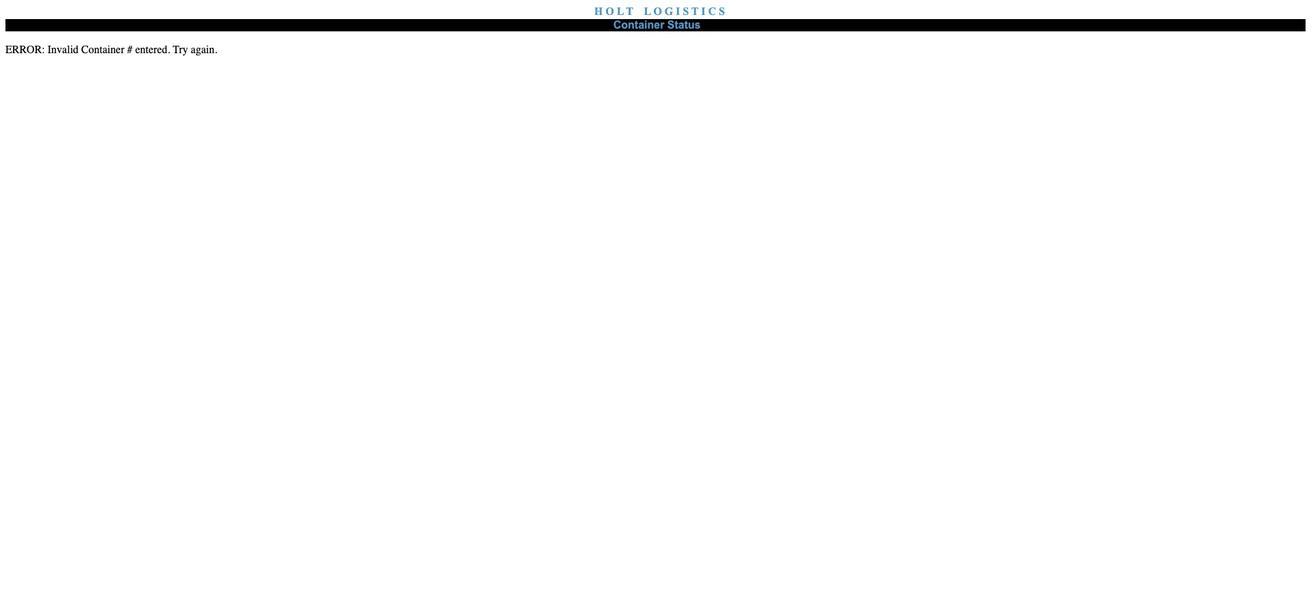 Task type: locate. For each thing, give the bounding box(es) containing it.
2 o from the left
[[654, 5, 662, 17]]

o left l
[[606, 5, 614, 17]]

entered.
[[135, 44, 170, 56]]

g
[[665, 5, 674, 17]]

1 i from the left
[[676, 5, 681, 17]]

0 horizontal spatial s
[[683, 5, 689, 17]]

status
[[668, 19, 701, 31]]

#
[[127, 44, 133, 56]]

s right c
[[719, 5, 725, 17]]

container down t    l
[[614, 19, 665, 31]]

t
[[692, 5, 699, 17]]

l
[[617, 5, 624, 17]]

0 horizontal spatial o
[[606, 5, 614, 17]]

1 horizontal spatial i
[[702, 5, 706, 17]]

o
[[606, 5, 614, 17], [654, 5, 662, 17]]

error: invalid container # entered.  try again.
[[5, 44, 217, 56]]

o left 'g'
[[654, 5, 662, 17]]

s
[[683, 5, 689, 17], [719, 5, 725, 17]]

container left #
[[81, 44, 124, 56]]

i right 'g'
[[676, 5, 681, 17]]

again.
[[191, 44, 217, 56]]

i right t
[[702, 5, 706, 17]]

1 vertical spatial container
[[81, 44, 124, 56]]

2 s from the left
[[719, 5, 725, 17]]

1 horizontal spatial s
[[719, 5, 725, 17]]

c
[[709, 5, 717, 17]]

0 horizontal spatial i
[[676, 5, 681, 17]]

1 o from the left
[[606, 5, 614, 17]]

i
[[676, 5, 681, 17], [702, 5, 706, 17]]

0 vertical spatial container
[[614, 19, 665, 31]]

s left t
[[683, 5, 689, 17]]

1 horizontal spatial container
[[614, 19, 665, 31]]

container
[[614, 19, 665, 31], [81, 44, 124, 56]]

1 horizontal spatial o
[[654, 5, 662, 17]]



Task type: describe. For each thing, give the bounding box(es) containing it.
1 s from the left
[[683, 5, 689, 17]]

try
[[173, 44, 188, 56]]

h
[[595, 5, 603, 17]]

invalid
[[48, 44, 79, 56]]

h          o l t    l o g i s t i c s container          status
[[595, 5, 725, 31]]

0 horizontal spatial container
[[81, 44, 124, 56]]

t    l
[[626, 5, 651, 17]]

container inside h          o l t    l o g i s t i c s container          status
[[614, 19, 665, 31]]

error:
[[5, 44, 45, 56]]

2 i from the left
[[702, 5, 706, 17]]



Task type: vqa. For each thing, say whether or not it's contained in the screenshot.
first I from left
yes



